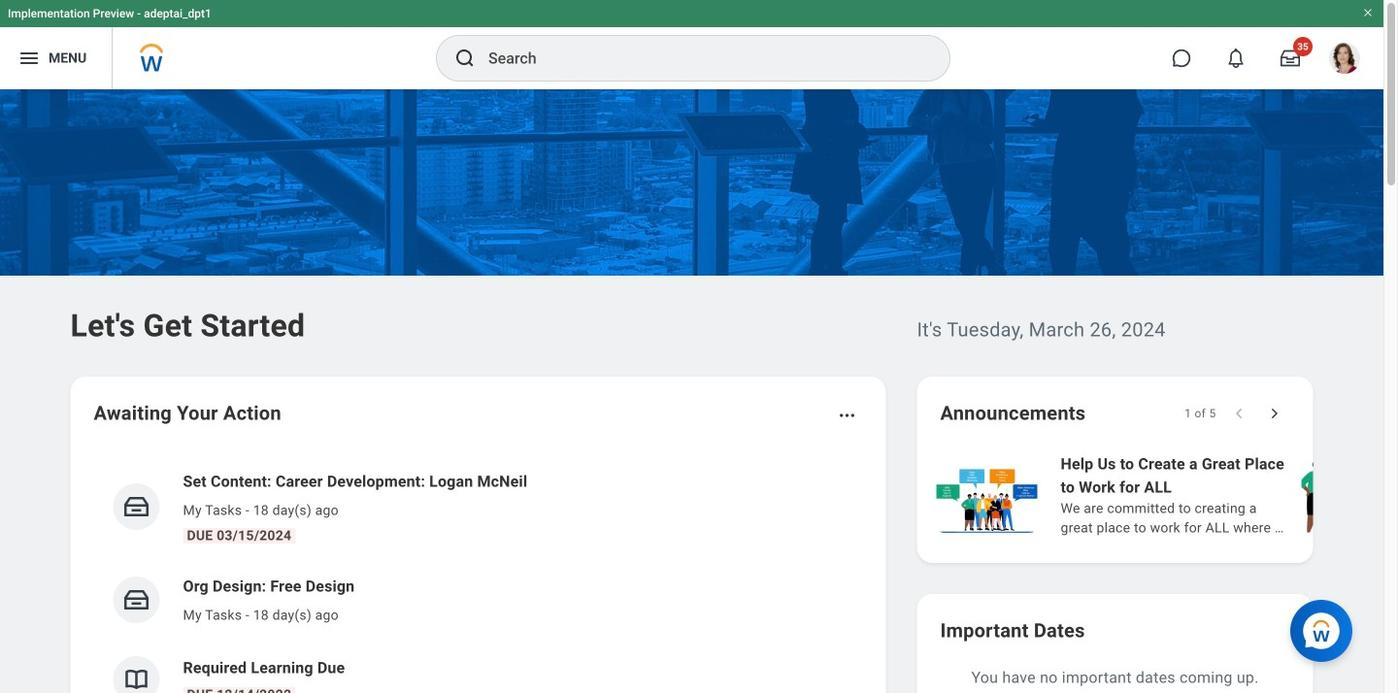 Task type: locate. For each thing, give the bounding box(es) containing it.
close environment banner image
[[1363, 7, 1375, 18]]

inbox image
[[122, 493, 151, 522], [122, 586, 151, 615]]

1 vertical spatial inbox image
[[122, 586, 151, 615]]

list
[[933, 451, 1399, 540], [94, 455, 863, 694]]

0 vertical spatial inbox image
[[122, 493, 151, 522]]

banner
[[0, 0, 1384, 89]]

status
[[1185, 406, 1217, 422]]

justify image
[[17, 47, 41, 70]]

Search Workday  search field
[[489, 37, 910, 80]]

main content
[[0, 89, 1399, 694]]



Task type: vqa. For each thing, say whether or not it's contained in the screenshot.
dashboard expenses icon on the left bottom
no



Task type: describe. For each thing, give the bounding box(es) containing it.
notifications large image
[[1227, 49, 1246, 68]]

related actions image
[[838, 406, 857, 426]]

chevron right small image
[[1265, 404, 1285, 424]]

chevron left small image
[[1230, 404, 1250, 424]]

0 horizontal spatial list
[[94, 455, 863, 694]]

2 inbox image from the top
[[122, 586, 151, 615]]

1 horizontal spatial list
[[933, 451, 1399, 540]]

profile logan mcneil image
[[1330, 43, 1361, 78]]

inbox large image
[[1281, 49, 1301, 68]]

book open image
[[122, 665, 151, 694]]

1 inbox image from the top
[[122, 493, 151, 522]]

search image
[[454, 47, 477, 70]]



